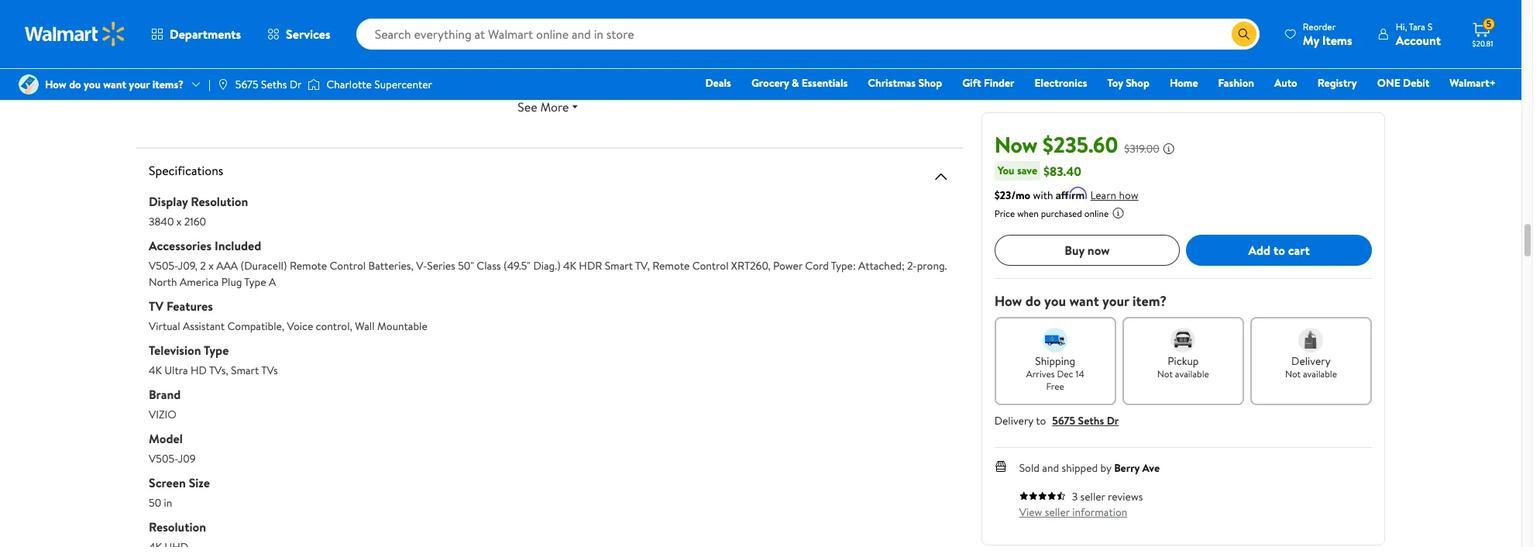 Task type: vqa. For each thing, say whether or not it's contained in the screenshot.
How for How do you want your item?
yes



Task type: locate. For each thing, give the bounding box(es) containing it.
remote right tv,
[[653, 258, 690, 274]]

learn more about strikethrough prices image
[[1163, 143, 1175, 155]]

resolution up the "2160"
[[191, 193, 248, 210]]

 image left the charlotte
[[308, 77, 320, 92]]

1 vertical spatial delivery
[[995, 413, 1034, 429]]

dec
[[1057, 367, 1074, 380]]

your left 'item?'
[[1103, 291, 1130, 311]]

1 vertical spatial 5675
[[1053, 413, 1076, 429]]

seller
[[1081, 489, 1106, 504], [1045, 504, 1070, 520]]

how for how do you want your items?
[[45, 77, 66, 92]]

dr up the by
[[1107, 413, 1119, 429]]

your left items?
[[129, 77, 150, 92]]

&
[[792, 75, 799, 91]]

v505- down model
[[149, 451, 178, 467]]

intent image for pickup image
[[1171, 328, 1196, 353]]

0 vertical spatial smart
[[605, 258, 633, 274]]

1 horizontal spatial seths
[[1078, 413, 1104, 429]]

0 horizontal spatial smart
[[231, 363, 259, 378]]

do up shipping
[[1026, 291, 1041, 311]]

1 horizontal spatial want
[[1070, 291, 1099, 311]]

fashion
[[1219, 75, 1255, 91]]

type up tvs,
[[204, 342, 229, 359]]

to left 5675 seths dr button
[[1036, 413, 1046, 429]]

1 horizontal spatial how
[[995, 291, 1022, 311]]

available
[[1175, 367, 1210, 380], [1303, 367, 1337, 380]]

0 vertical spatial how
[[45, 77, 66, 92]]

2 remote from the left
[[653, 258, 690, 274]]

home link
[[1163, 74, 1205, 91]]

shipping arrives dec 14 free
[[1027, 353, 1085, 393]]

1 shop from the left
[[919, 75, 942, 91]]

(49.5"
[[504, 258, 531, 274]]

toy shop link
[[1101, 74, 1157, 91]]

you for how do you want your items?
[[84, 77, 101, 92]]

1 horizontal spatial 4k
[[563, 258, 577, 274]]

0 horizontal spatial how
[[45, 77, 66, 92]]

smart left tv,
[[605, 258, 633, 274]]

not inside delivery not available
[[1286, 367, 1301, 380]]

view seller information
[[1020, 504, 1128, 520]]

0 horizontal spatial dr
[[290, 77, 302, 92]]

included
[[215, 237, 261, 254]]

want for items?
[[103, 77, 126, 92]]

smart left tvs
[[231, 363, 259, 378]]

3
[[1072, 489, 1078, 504]]

0 horizontal spatial do
[[69, 77, 81, 92]]

seths up sold and shipped by berry ave
[[1078, 413, 1104, 429]]

do for how do you want your items?
[[69, 77, 81, 92]]

not for delivery
[[1286, 367, 1301, 380]]

you down "walmart" image
[[84, 77, 101, 92]]

1 horizontal spatial to
[[1274, 242, 1286, 259]]

 image down "walmart" image
[[19, 74, 39, 95]]

j09,
[[178, 258, 198, 274]]

1 horizontal spatial your
[[1103, 291, 1130, 311]]

type:
[[831, 258, 856, 274]]

shop for toy shop
[[1126, 75, 1150, 91]]

shipped
[[1062, 460, 1098, 476]]

0 horizontal spatial 5675
[[235, 77, 259, 92]]

5 $20.81
[[1473, 17, 1494, 49]]

2 horizontal spatial  image
[[308, 77, 320, 92]]

1 horizontal spatial  image
[[217, 78, 229, 91]]

grocery
[[752, 75, 789, 91]]

 image right | at the left top
[[217, 78, 229, 91]]

0 vertical spatial want
[[103, 77, 126, 92]]

4k left "ultra"
[[149, 363, 162, 378]]

1 horizontal spatial remote
[[653, 258, 690, 274]]

1 vertical spatial want
[[1070, 291, 1099, 311]]

4k left hdr
[[563, 258, 577, 274]]

1 horizontal spatial control
[[693, 258, 729, 274]]

to inside add to cart button
[[1274, 242, 1286, 259]]

not
[[1158, 367, 1173, 380], [1286, 367, 1301, 380]]

available down intent image for pickup
[[1175, 367, 1210, 380]]

your
[[129, 77, 150, 92], [1103, 291, 1130, 311]]

available inside delivery not available
[[1303, 367, 1337, 380]]

1 vertical spatial your
[[1103, 291, 1130, 311]]

0 vertical spatial your
[[129, 77, 150, 92]]

delivery up sold
[[995, 413, 1034, 429]]

diag.)
[[533, 258, 561, 274]]

1 vertical spatial type
[[204, 342, 229, 359]]

sold and shipped by berry ave
[[1020, 460, 1160, 476]]

0 horizontal spatial  image
[[19, 74, 39, 95]]

1 vertical spatial seths
[[1078, 413, 1104, 429]]

shop right toy
[[1126, 75, 1150, 91]]

1 vertical spatial x
[[209, 258, 214, 274]]

control left xrt260,
[[693, 258, 729, 274]]

x left the "2160"
[[176, 214, 182, 229]]

1 horizontal spatial you
[[1045, 291, 1066, 311]]

1 not from the left
[[1158, 367, 1173, 380]]

0 vertical spatial type
[[244, 274, 266, 290]]

remote
[[290, 258, 327, 274], [653, 258, 690, 274]]

remote right (duracell)
[[290, 258, 327, 274]]

charlotte
[[327, 77, 372, 92]]

items?
[[152, 77, 184, 92]]

want
[[103, 77, 126, 92], [1070, 291, 1099, 311]]

not down the intent image for delivery
[[1286, 367, 1301, 380]]

0 vertical spatial 4k
[[563, 258, 577, 274]]

0 horizontal spatial x
[[176, 214, 182, 229]]

delivery down the intent image for delivery
[[1292, 353, 1331, 369]]

5675
[[235, 77, 259, 92], [1053, 413, 1076, 429]]

do down "walmart" image
[[69, 77, 81, 92]]

shop right "christmas"
[[919, 75, 942, 91]]

 image
[[19, 74, 39, 95], [308, 77, 320, 92], [217, 78, 229, 91]]

grocery & essentials
[[752, 75, 848, 91]]

plug
[[221, 274, 242, 290]]

seller right 3
[[1081, 489, 1106, 504]]

1 vertical spatial dr
[[1107, 413, 1119, 429]]

1 available from the left
[[1175, 367, 1210, 380]]

tvs
[[261, 363, 278, 378]]

Search search field
[[356, 19, 1260, 50]]

 image for how
[[19, 74, 39, 95]]

0 horizontal spatial shop
[[919, 75, 942, 91]]

v505-
[[149, 258, 178, 274], [149, 451, 178, 467]]

prong.
[[917, 258, 947, 274]]

1 vertical spatial v505-
[[149, 451, 178, 467]]

v505- up north
[[149, 258, 178, 274]]

do
[[69, 77, 81, 92], [1026, 291, 1041, 311]]

0 horizontal spatial you
[[84, 77, 101, 92]]

1 horizontal spatial shop
[[1126, 75, 1150, 91]]

0 vertical spatial v505-
[[149, 258, 178, 274]]

0 horizontal spatial delivery
[[995, 413, 1034, 429]]

1 vertical spatial do
[[1026, 291, 1041, 311]]

5675 down the free on the bottom right of page
[[1053, 413, 1076, 429]]

available for pickup
[[1175, 367, 1210, 380]]

1 horizontal spatial seller
[[1081, 489, 1106, 504]]

50"
[[458, 258, 474, 274]]

1 horizontal spatial not
[[1286, 367, 1301, 380]]

tv
[[149, 298, 164, 315]]

1 vertical spatial you
[[1045, 291, 1066, 311]]

0 vertical spatial 5675
[[235, 77, 259, 92]]

0 vertical spatial seths
[[261, 77, 287, 92]]

1 vertical spatial to
[[1036, 413, 1046, 429]]

0 horizontal spatial available
[[1175, 367, 1210, 380]]

1 horizontal spatial delivery
[[1292, 353, 1331, 369]]

delivery for to
[[995, 413, 1034, 429]]

want left items?
[[103, 77, 126, 92]]

1 vertical spatial how
[[995, 291, 1022, 311]]

tvs,
[[209, 363, 228, 378]]

seller for view
[[1045, 504, 1070, 520]]

fashion link
[[1212, 74, 1262, 91]]

|
[[208, 77, 211, 92]]

0 vertical spatial resolution
[[191, 193, 248, 210]]

0 vertical spatial you
[[84, 77, 101, 92]]

account
[[1396, 31, 1441, 48]]

available for delivery
[[1303, 367, 1337, 380]]

not for pickup
[[1158, 367, 1173, 380]]

gift finder link
[[956, 74, 1022, 91]]

debit
[[1403, 75, 1430, 91]]

not down intent image for pickup
[[1158, 367, 1173, 380]]

seller for 3
[[1081, 489, 1106, 504]]

1 vertical spatial smart
[[231, 363, 259, 378]]

Walmart Site-Wide search field
[[356, 19, 1260, 50]]

see more
[[518, 98, 569, 115]]

delivery
[[1292, 353, 1331, 369], [995, 413, 1034, 429]]

available down the intent image for delivery
[[1303, 367, 1337, 380]]

50
[[149, 495, 161, 511]]

0 vertical spatial delivery
[[1292, 353, 1331, 369]]

reorder my items
[[1303, 20, 1353, 48]]

control left batteries,
[[330, 258, 366, 274]]

0 horizontal spatial remote
[[290, 258, 327, 274]]

1 horizontal spatial available
[[1303, 367, 1337, 380]]

5675 right | at the left top
[[235, 77, 259, 92]]

1 horizontal spatial do
[[1026, 291, 1041, 311]]

tara
[[1409, 20, 1426, 33]]

berry
[[1114, 460, 1140, 476]]

services button
[[254, 15, 344, 53]]

0 vertical spatial to
[[1274, 242, 1286, 259]]

x right 2
[[209, 258, 214, 274]]

0 horizontal spatial seller
[[1045, 504, 1070, 520]]

television
[[149, 342, 201, 359]]

batteries,
[[369, 258, 414, 274]]

attached;
[[859, 258, 905, 274]]

legal information image
[[1112, 207, 1125, 219]]

registry link
[[1311, 74, 1364, 91]]

0 vertical spatial do
[[69, 77, 81, 92]]

2 control from the left
[[693, 258, 729, 274]]

delivery not available
[[1286, 353, 1337, 380]]

shop inside christmas shop 'link'
[[919, 75, 942, 91]]

seller down the "4.3333 stars out of 5, based on 3 seller reviews" element
[[1045, 504, 1070, 520]]

1 horizontal spatial x
[[209, 258, 214, 274]]

seths down services dropdown button
[[261, 77, 287, 92]]

 image for 5675
[[217, 78, 229, 91]]

features
[[167, 298, 213, 315]]

0 horizontal spatial control
[[330, 258, 366, 274]]

item?
[[1133, 291, 1167, 311]]

0 vertical spatial dr
[[290, 77, 302, 92]]

type left a
[[244, 274, 266, 290]]

shop
[[919, 75, 942, 91], [1126, 75, 1150, 91]]

sold
[[1020, 460, 1040, 476]]

with
[[1033, 188, 1053, 203]]

to left cart
[[1274, 242, 1286, 259]]

0 horizontal spatial seths
[[261, 77, 287, 92]]

available inside pickup not available
[[1175, 367, 1210, 380]]

dr down services dropdown button
[[290, 77, 302, 92]]

2 not from the left
[[1286, 367, 1301, 380]]

2 v505- from the top
[[149, 451, 178, 467]]

buy
[[1065, 242, 1085, 259]]

display resolution 3840 x 2160 accessories included v505-j09, 2 x aaa (duracell) remote control batteries, v-series 50" class (49.5" diag.) 4k hdr smart tv, remote control xrt260, power cord type: attached; 2-prong. north america plug type a tv features virtual assistant compatible, voice control, wall mountable television type 4k ultra hd tvs, smart tvs brand vizio model v505-j09 screen size 50 in
[[149, 193, 947, 511]]

deals link
[[699, 74, 738, 91]]

1 horizontal spatial type
[[244, 274, 266, 290]]

1 horizontal spatial dr
[[1107, 413, 1119, 429]]

add to cart
[[1249, 242, 1310, 259]]

departments button
[[138, 15, 254, 53]]

tv,
[[635, 258, 650, 274]]

affirm image
[[1057, 187, 1088, 199]]

not inside pickup not available
[[1158, 367, 1173, 380]]

delivery inside delivery not available
[[1292, 353, 1331, 369]]

cord
[[805, 258, 829, 274]]

3 seller reviews
[[1072, 489, 1143, 504]]

you up intent image for shipping
[[1045, 291, 1066, 311]]

0 horizontal spatial not
[[1158, 367, 1173, 380]]

2 shop from the left
[[1126, 75, 1150, 91]]

my
[[1303, 31, 1320, 48]]

buy now button
[[995, 235, 1180, 266]]

voice
[[287, 318, 313, 334]]

0 horizontal spatial want
[[103, 77, 126, 92]]

type
[[244, 274, 266, 290], [204, 342, 229, 359]]

learn
[[1091, 188, 1117, 203]]

0 horizontal spatial your
[[129, 77, 150, 92]]

0 horizontal spatial to
[[1036, 413, 1046, 429]]

walmart+
[[1450, 75, 1496, 91]]

resolution down in
[[149, 518, 206, 535]]

want down 'buy now' button
[[1070, 291, 1099, 311]]

0 horizontal spatial 4k
[[149, 363, 162, 378]]

 image for charlotte
[[308, 77, 320, 92]]

shop inside toy shop link
[[1126, 75, 1150, 91]]

2 available from the left
[[1303, 367, 1337, 380]]



Task type: describe. For each thing, give the bounding box(es) containing it.
intent image for delivery image
[[1299, 328, 1324, 353]]

control,
[[316, 318, 353, 334]]

auto
[[1275, 75, 1298, 91]]

online
[[1085, 207, 1109, 220]]

specifications image
[[932, 167, 951, 186]]

1 v505- from the top
[[149, 258, 178, 274]]

1 vertical spatial resolution
[[149, 518, 206, 535]]

5675 seths dr
[[235, 77, 302, 92]]

electronics link
[[1028, 74, 1095, 91]]

your for items?
[[129, 77, 150, 92]]

see more button
[[149, 91, 951, 122]]

virtual
[[149, 318, 180, 334]]

2160
[[184, 214, 206, 229]]

2-
[[907, 258, 917, 274]]

reorder
[[1303, 20, 1336, 33]]

you for how do you want your item?
[[1045, 291, 1066, 311]]

toy shop
[[1108, 75, 1150, 91]]

to for delivery
[[1036, 413, 1046, 429]]

electronics
[[1035, 75, 1088, 91]]

v-
[[416, 258, 427, 274]]

delivery to 5675 seths dr
[[995, 413, 1119, 429]]

registry
[[1318, 75, 1357, 91]]

charlotte supercenter
[[327, 77, 432, 92]]

learn how
[[1091, 188, 1139, 203]]

hi, tara s account
[[1396, 20, 1441, 48]]

walmart+ link
[[1443, 74, 1503, 91]]

in
[[164, 495, 172, 511]]

now
[[1088, 242, 1110, 259]]

now
[[995, 129, 1038, 160]]

series
[[427, 258, 455, 274]]

buy now
[[1065, 242, 1110, 259]]

resolution inside display resolution 3840 x 2160 accessories included v505-j09, 2 x aaa (duracell) remote control batteries, v-series 50" class (49.5" diag.) 4k hdr smart tv, remote control xrt260, power cord type: attached; 2-prong. north america plug type a tv features virtual assistant compatible, voice control, wall mountable television type 4k ultra hd tvs, smart tvs brand vizio model v505-j09 screen size 50 in
[[191, 193, 248, 210]]

see
[[518, 98, 537, 115]]

3840
[[149, 214, 174, 229]]

learn how button
[[1091, 188, 1139, 204]]

aaa
[[216, 258, 238, 274]]

xrt260,
[[731, 258, 771, 274]]

shipping
[[1036, 353, 1076, 369]]

how do you want your items?
[[45, 77, 184, 92]]

items
[[1323, 31, 1353, 48]]

compatible,
[[227, 318, 285, 334]]

view
[[1020, 504, 1043, 520]]

(duracell)
[[241, 258, 287, 274]]

want for item?
[[1070, 291, 1099, 311]]

shop for christmas shop
[[919, 75, 942, 91]]

accessories
[[149, 237, 212, 254]]

vizio
[[149, 407, 177, 422]]

1 control from the left
[[330, 258, 366, 274]]

you
[[998, 163, 1015, 178]]

to for add
[[1274, 242, 1286, 259]]

do for how do you want your item?
[[1026, 291, 1041, 311]]

christmas
[[868, 75, 916, 91]]

power
[[773, 258, 803, 274]]

pickup
[[1168, 353, 1199, 369]]

1 horizontal spatial 5675
[[1053, 413, 1076, 429]]

when
[[1018, 207, 1039, 220]]

departments
[[170, 26, 241, 43]]

and
[[1043, 460, 1059, 476]]

2
[[200, 258, 206, 274]]

wall
[[355, 318, 375, 334]]

s
[[1428, 20, 1433, 33]]

0 horizontal spatial type
[[204, 342, 229, 359]]

ultra
[[165, 363, 188, 378]]

how for how do you want your item?
[[995, 291, 1022, 311]]

gift finder
[[963, 75, 1015, 91]]

services
[[286, 26, 331, 43]]

gift
[[963, 75, 982, 91]]

1 horizontal spatial smart
[[605, 258, 633, 274]]

your for item?
[[1103, 291, 1130, 311]]

how do you want your item?
[[995, 291, 1167, 311]]

intent image for shipping image
[[1043, 328, 1068, 353]]

1 vertical spatial 4k
[[149, 363, 162, 378]]

5
[[1487, 17, 1492, 30]]

purchased
[[1041, 207, 1082, 220]]

size
[[189, 474, 210, 491]]

supercenter
[[374, 77, 432, 92]]

class
[[477, 258, 501, 274]]

walmart image
[[25, 22, 126, 46]]

0 vertical spatial x
[[176, 214, 182, 229]]

save
[[1017, 163, 1038, 178]]

search icon image
[[1238, 28, 1251, 40]]

brand
[[149, 386, 181, 403]]

north
[[149, 274, 177, 290]]

how
[[1119, 188, 1139, 203]]

pickup not available
[[1158, 353, 1210, 380]]

auto link
[[1268, 74, 1305, 91]]

free
[[1047, 380, 1065, 393]]

add
[[1249, 242, 1271, 259]]

one debit
[[1378, 75, 1430, 91]]

1 remote from the left
[[290, 258, 327, 274]]

4.3333 stars out of 5, based on 3 seller reviews element
[[1020, 491, 1066, 501]]

delivery for not
[[1292, 353, 1331, 369]]

arrives
[[1027, 367, 1055, 380]]

price
[[995, 207, 1015, 220]]

america
[[180, 274, 219, 290]]

price when purchased online
[[995, 207, 1109, 220]]

$235.60
[[1043, 129, 1118, 160]]



